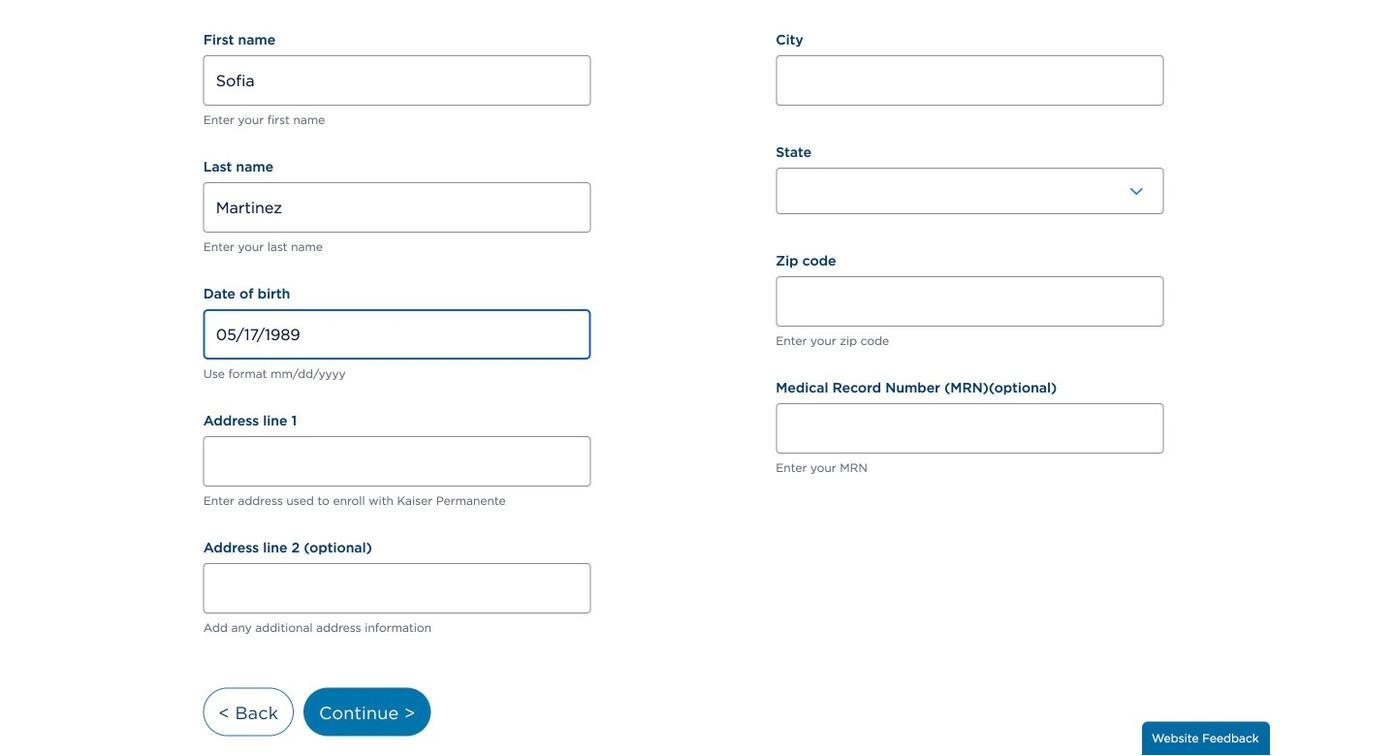 Task type: vqa. For each thing, say whether or not it's contained in the screenshot.
chevron down image
yes



Task type: locate. For each thing, give the bounding box(es) containing it.
MM/DD/YYYY text field
[[203, 309, 591, 360]]

chevron down image
[[1129, 181, 1144, 202]]

None text field
[[776, 55, 1164, 106], [203, 563, 591, 614], [776, 55, 1164, 106], [203, 563, 591, 614]]

None text field
[[203, 55, 591, 106], [203, 182, 591, 233], [776, 276, 1164, 327], [776, 403, 1164, 454], [203, 436, 591, 487], [203, 55, 591, 106], [203, 182, 591, 233], [776, 276, 1164, 327], [776, 403, 1164, 454], [203, 436, 591, 487]]



